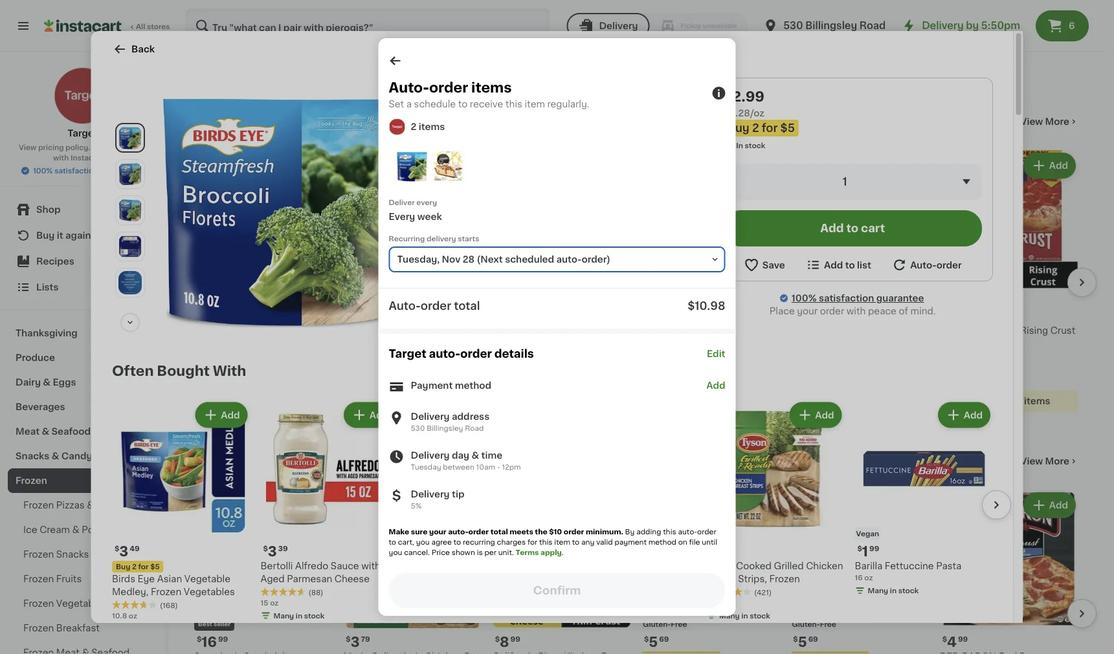 Task type: describe. For each thing, give the bounding box(es) containing it.
14.5
[[409, 600, 424, 607]]

thanksgiving
[[16, 329, 78, 338]]

crust
[[1051, 326, 1076, 335]]

time
[[482, 451, 503, 460]]

frozen link
[[8, 469, 157, 493]]

is
[[477, 549, 483, 557]]

with for place your order with peace of mind.
[[847, 307, 866, 316]]

frozen inside birds eye asian vegetable medley, frozen vegetables
[[151, 588, 181, 597]]

road inside 530 billingsley road popup button
[[860, 21, 886, 30]]

$ 4 99
[[943, 636, 968, 649]]

enlarge frozen produce birds eye steamfresh broccoli florets frozen vegetables lifestyle (opens in a new tab) image
[[118, 271, 141, 294]]

stock down barilla fettuccine pasta 16 oz
[[898, 588, 919, 595]]

in down strips,
[[741, 613, 748, 620]]

birds eye steamfresh broccoli florets frozen vegetables image
[[397, 151, 428, 182]]

vegetable
[[184, 575, 230, 584]]

see eligible items button for birds eye steamfresh broccoli florets frozen vegetables
[[194, 375, 333, 397]]

buy it again link
[[8, 223, 157, 249]]

buy for birds eye steamfresh edamame in the pod frozen vegetables
[[347, 315, 362, 322]]

auto- for items
[[389, 81, 429, 94]]

$5 for birds eye asian vegetable medley, frozen vegetables
[[150, 564, 159, 571]]

item carousel region for frozen pizzas & meals
[[194, 485, 1097, 655]]

peace
[[868, 307, 896, 316]]

eye for birds eye steamfresh broccoli florets frozen vegetables shop all birds eye
[[456, 79, 483, 92]]

many in stock left payment
[[356, 389, 407, 397]]

delivery for delivery day & time tuesday between 10am - 12pm
[[411, 451, 450, 460]]

grilled
[[774, 562, 804, 571]]

(421)
[[754, 589, 772, 596]]

-
[[497, 464, 500, 471]]

save button
[[743, 257, 785, 273]]

16 inside butterball all natural ground turkey 16 oz
[[558, 588, 565, 595]]

place
[[769, 307, 795, 316]]

many in stock down food on the right of the page
[[655, 389, 706, 397]]

see eligible items for digiorno original rising crust pepperoni
[[968, 397, 1051, 406]]

1 vertical spatial 10.8 oz
[[112, 613, 137, 620]]

buy 2 for $5 for buy 2 for $5
[[198, 315, 242, 322]]

pepperoni for digiorno
[[940, 339, 987, 348]]

recurring
[[389, 235, 425, 243]]

gluten-free down ground
[[643, 621, 687, 629]]

make sure your auto-order total meets the $10 order minimum.
[[389, 529, 623, 536]]

snacks down ice cream & popsicles
[[56, 550, 89, 559]]

birds eye steamfresh edamame in the pod frozen vegetables
[[343, 326, 470, 361]]

oz right 14.5
[[426, 600, 434, 607]]

oz right 'bought'
[[211, 363, 220, 371]]

all
[[442, 111, 453, 120]]

1 vertical spatial this
[[663, 529, 676, 536]]

frozen inside "link"
[[16, 477, 47, 486]]

oz right 24.8
[[511, 351, 519, 358]]

many down 22 oz
[[719, 613, 740, 620]]

auto-order items set a schedule to receive this item regularly.
[[389, 81, 590, 109]]

1 horizontal spatial 100% satisfaction guarantee
[[792, 294, 924, 303]]

gluten- for 5
[[792, 621, 820, 629]]

barilla
[[855, 562, 882, 571]]

stock right in
[[745, 142, 765, 149]]

broccoli for birds eye steamfresh broccoli florets frozen vegetables shop all birds eye
[[574, 79, 634, 92]]

99 inside $ 1 99
[[869, 546, 879, 553]]

produce
[[16, 354, 55, 363]]

item carousel region containing 3
[[112, 395, 1011, 629]]

guarantee inside "button"
[[100, 167, 137, 175]]

see for bagel bites cheese & pepperoni mini pizza bagel frozen food snacks
[[670, 410, 688, 419]]

19
[[424, 546, 432, 553]]

steamfresh for birds eye steamfresh broccoli florets frozen vegetables shop all birds eye
[[487, 79, 570, 92]]

items for birds eye steamfresh edamame in the pod frozen vegetables
[[428, 410, 454, 419]]

cart
[[861, 223, 885, 234]]

stock down (421)
[[750, 613, 770, 620]]

spend for spend $20, save $5
[[795, 315, 818, 322]]

set
[[389, 100, 404, 109]]

gluten-free for spend $32, save $5
[[792, 282, 837, 289]]

items for birds eye steamfresh broccoli florets frozen vegetables
[[279, 381, 305, 390]]

to left cart
[[846, 223, 858, 234]]

birds eye steamfresh broccoli florets frozen vegetables shop all birds eye
[[416, 79, 687, 120]]

often bought with
[[112, 365, 246, 378]]

pizza inside bagel bites cheese & pepperoni mini pizza bagel frozen food snacks
[[712, 339, 736, 348]]

$ 1 99
[[857, 545, 879, 559]]

$5 for bagel bites cheese & pepperoni mini pizza bagel frozen food snacks
[[708, 315, 717, 322]]

bites
[[670, 326, 693, 335]]

this inside auto-order items set a schedule to receive this item regularly.
[[506, 100, 523, 109]]

(168)
[[160, 602, 178, 609]]

$ inside '$ 3 49'
[[114, 546, 119, 553]]

make
[[389, 529, 409, 536]]

0 vertical spatial frozen pizzas & meals
[[194, 455, 353, 468]]

see eligible items for birds eye steamfresh edamame in the pod frozen vegetables
[[372, 410, 454, 419]]

99 up birds eye steamfresh broccoli florets frozen vegetables
[[212, 296, 222, 304]]

day
[[452, 451, 470, 460]]

beans
[[409, 575, 437, 584]]

2 vertical spatial 10.8
[[112, 613, 127, 620]]

eligible for birds eye steamfresh edamame in the pod frozen vegetables
[[392, 410, 426, 419]]

10.8 inside low sugar 10.8 oz
[[416, 153, 435, 162]]

list
[[857, 261, 871, 270]]

delivery tip 5%
[[411, 490, 465, 510]]

birds
[[455, 111, 479, 120]]

bought
[[157, 365, 209, 378]]

oz inside low sugar 10.8 oz
[[437, 153, 448, 162]]

target logo image for 2 items
[[389, 119, 406, 135]]

stock down (88)
[[304, 613, 324, 620]]

target for target
[[68, 129, 98, 138]]

$12.99 element
[[642, 294, 781, 311]]

any
[[582, 539, 595, 546]]

shop inside birds eye steamfresh broccoli florets frozen vegetables shop all birds eye
[[416, 111, 440, 120]]

deliver
[[389, 199, 415, 206]]

view more for spend $32, save $5
[[1021, 117, 1070, 126]]

back
[[131, 45, 155, 54]]

cooked
[[736, 562, 772, 571]]

seafood
[[52, 427, 91, 436]]

0 horizontal spatial 3
[[119, 545, 128, 559]]

1 vertical spatial frozen pizzas & meals link
[[8, 493, 157, 518]]

3 for 16
[[351, 636, 360, 649]]

rising
[[1020, 326, 1048, 335]]

free for 5
[[820, 621, 837, 629]]

0 vertical spatial all
[[136, 23, 145, 30]]

again
[[65, 231, 91, 240]]

shop inside "link"
[[36, 205, 60, 214]]

vegetables inside birds eye steamfresh broccoli florets frozen vegetables shop all birds eye
[[468, 94, 549, 108]]

buy left it
[[36, 231, 55, 240]]

in down food on the right of the page
[[677, 389, 684, 397]]

schedule
[[414, 100, 456, 109]]

49
[[129, 546, 139, 553]]

$2.99 $0.28/oz buy 2 for $5
[[723, 90, 795, 134]]

order inside button
[[936, 261, 962, 270]]

22 oz
[[706, 600, 725, 607]]

starts
[[458, 235, 479, 243]]

charges
[[497, 539, 526, 546]]

now
[[253, 115, 285, 129]]

save
[[762, 261, 785, 270]]

satisfaction inside 100% satisfaction guarantee link
[[819, 294, 874, 303]]

2 horizontal spatial buy 2 for $5
[[347, 315, 391, 322]]

see for birds eye steamfresh edamame in the pod frozen vegetables
[[372, 410, 389, 419]]

$1.19 original price: $1.89 element
[[409, 543, 547, 560]]

ground
[[653, 562, 687, 571]]

for for birds eye steamfresh edamame in the pod frozen vegetables
[[370, 315, 380, 322]]

directions button
[[416, 300, 697, 313]]

0 horizontal spatial you
[[389, 549, 402, 557]]

details button
[[416, 174, 697, 187]]

vegetables inside del monte fresh cut green beans canned vegetables
[[478, 575, 529, 584]]

to down make in the left of the page
[[389, 539, 396, 546]]

gluten-free for 5
[[792, 621, 837, 629]]

$ 2 99 for birds eye steamfresh broccoli florets frozen vegetables
[[197, 296, 222, 309]]

product group containing 1
[[855, 400, 993, 599]]

1 horizontal spatial 10.8 oz
[[194, 363, 220, 371]]

100% satisfaction guarantee button
[[20, 163, 145, 176]]

snacks down meat
[[16, 452, 49, 461]]

24.8 oz
[[493, 351, 519, 358]]

shown
[[452, 549, 475, 557]]

target logo image for target
[[54, 67, 111, 124]]

0 vertical spatial meals
[[310, 455, 353, 468]]

your inside the auto-order more items dialog
[[429, 529, 447, 536]]

satisfaction inside 100% satisfaction guarantee "button"
[[54, 167, 98, 175]]

item inside by adding this auto-order to cart, you agree to recurring charges for this item to any valid payment method on file until you cancel. price shown is per unit.
[[555, 539, 570, 546]]

birds eye steamfresh broccoli florets frozen vegetables
[[194, 326, 332, 348]]

ice cream & popsicles link
[[8, 518, 157, 543]]

eggs
[[53, 378, 76, 387]]

gluten- down butterball all natural ground turkey 16 oz
[[643, 621, 671, 629]]

$ 3 49
[[114, 545, 139, 559]]

$5 for birds eye steamfresh edamame in the pod frozen vegetables
[[382, 315, 391, 322]]

butterball all natural ground turkey 16 oz
[[558, 562, 687, 595]]

0 vertical spatial your
[[797, 307, 818, 316]]

$ 3 79
[[346, 636, 370, 649]]

0 horizontal spatial 16
[[202, 636, 217, 649]]

many down edamame
[[356, 389, 377, 397]]

0 horizontal spatial pizzas
[[56, 501, 85, 510]]

service type group
[[567, 13, 747, 39]]

1 vertical spatial frozen pizzas & meals
[[23, 501, 124, 510]]

cancel.
[[404, 549, 430, 557]]

all stores
[[136, 23, 170, 30]]

cheese inside totino's pizza rolls, cheese flavored, frozen snacks
[[583, 313, 618, 322]]

$32,
[[671, 315, 687, 322]]

enlarge frozen produce birds eye steamfresh broccoli florets frozen vegetables angle_back (opens in a new tab) image
[[118, 235, 141, 258]]

steamfresh for birds eye steamfresh edamame in the pod frozen vegetables
[[389, 326, 441, 335]]

free down ground
[[671, 621, 687, 629]]

lists
[[36, 283, 59, 292]]

product group containing 9
[[706, 400, 844, 624]]

stock down food on the right of the page
[[685, 389, 706, 397]]

many in stock down barilla fettuccine pasta 16 oz
[[868, 588, 919, 595]]

$ inside $ 4 99
[[943, 636, 947, 643]]

road inside "delivery address 530 billingsley road"
[[465, 425, 484, 432]]

frozen vegetables link
[[8, 592, 157, 616]]

1 vertical spatial 10.8
[[194, 363, 209, 371]]

it
[[57, 231, 63, 240]]

add to list
[[824, 261, 871, 270]]

items for digiorno original rising crust pepperoni
[[1024, 397, 1051, 406]]

99 inside $ 16 99
[[218, 636, 228, 643]]

(88)
[[308, 589, 323, 596]]

frozen inside bagel bites cheese & pepperoni mini pizza bagel frozen food snacks
[[642, 352, 672, 361]]

totino's pizza rolls, cheese flavored, frozen snacks
[[493, 313, 618, 335]]

billingsley inside popup button
[[806, 21, 857, 30]]

in down parmesan
[[296, 613, 302, 620]]

cheese inside bertolli alfredo sauce with aged parmesan cheese
[[334, 575, 369, 584]]

instacart logo image
[[44, 18, 122, 34]]

order inside auto-order items set a schedule to receive this item regularly.
[[429, 81, 468, 94]]

to left list
[[845, 261, 855, 270]]

$ inside $ 9 tyson cooked grilled chicken breast strips, frozen
[[709, 546, 713, 553]]

auto- down pod
[[429, 349, 460, 360]]

buy inside the $2.99 $0.28/oz buy 2 for $5
[[727, 123, 749, 134]]

oz down the medley,
[[128, 613, 137, 620]]

1 vertical spatial bagel
[[738, 339, 764, 348]]

eligible for digiorno original rising crust pepperoni
[[988, 397, 1022, 406]]

& inside delivery day & time tuesday between 10am - 12pm
[[472, 451, 479, 460]]

100% inside "button"
[[33, 167, 53, 175]]

cart,
[[398, 539, 414, 546]]

with for bertolli alfredo sauce with aged parmesan cheese
[[361, 562, 380, 571]]

by
[[625, 529, 635, 536]]

$ 2 99 for birds eye steamfresh edamame in the pod frozen vegetables
[[346, 296, 371, 309]]

by adding this auto-order to cart, you agree to recurring charges for this item to any valid payment method on file until you cancel. price shown is per unit.
[[389, 529, 718, 557]]

pasta
[[936, 562, 961, 571]]

cut
[[492, 562, 512, 571]]

$ 9 tyson cooked grilled chicken breast strips, frozen
[[706, 545, 843, 584]]

2 inside the $2.99 $0.28/oz buy 2 for $5
[[752, 123, 759, 134]]

order inside by adding this auto-order to cart, you agree to recurring charges for this item to any valid payment method on file until you cancel. price shown is per unit.
[[697, 529, 717, 536]]

auto- for total
[[389, 301, 421, 312]]

delivery for delivery tip 5%
[[411, 490, 450, 499]]

$10.98
[[688, 301, 726, 312]]

many down "barilla"
[[868, 588, 888, 595]]

530 inside popup button
[[784, 21, 803, 30]]

to up shown
[[454, 539, 461, 546]]

$20,
[[820, 315, 836, 322]]

eligible for bagel bites cheese & pepperoni mini pizza bagel frozen food snacks
[[690, 410, 724, 419]]

ingredients
[[416, 269, 469, 278]]

payment
[[411, 381, 453, 390]]

in left payment
[[379, 389, 385, 397]]

target auto-order details
[[389, 349, 534, 360]]

to left any
[[572, 539, 580, 546]]



Task type: locate. For each thing, give the bounding box(es) containing it.
buy down the $0.28/oz
[[727, 123, 749, 134]]

2 horizontal spatial cheese
[[695, 326, 731, 335]]

1 horizontal spatial frozen pizzas & meals link
[[194, 454, 353, 469]]

florets for birds eye steamfresh broccoli florets frozen vegetables
[[194, 339, 226, 348]]

add to list button
[[805, 257, 871, 273]]

99 down the vegan
[[869, 546, 879, 553]]

method
[[455, 381, 492, 390], [649, 539, 677, 546]]

delivery by 5:50pm
[[922, 21, 1021, 30]]

2 vertical spatial with
[[361, 562, 380, 571]]

1 horizontal spatial with
[[361, 562, 380, 571]]

item carousel region containing 16
[[194, 485, 1097, 655]]

1 vertical spatial satisfaction
[[819, 294, 874, 303]]

buy down '$ 3 49'
[[116, 564, 130, 571]]

edwards® turtle pie image
[[433, 151, 464, 182]]

this up "apply"
[[539, 539, 553, 546]]

delivery inside "delivery address 530 billingsley road"
[[411, 412, 450, 422]]

del monte fresh cut green beans canned vegetables
[[409, 562, 542, 584]]

1 vertical spatial shop
[[36, 205, 60, 214]]

2 horizontal spatial steamfresh
[[487, 79, 570, 92]]

vegetables
[[468, 94, 549, 108], [261, 339, 312, 348], [343, 352, 395, 361], [478, 575, 529, 584], [183, 588, 235, 597], [56, 600, 107, 609]]

1 vertical spatial meals
[[97, 501, 124, 510]]

$ inside the $ 8 99
[[495, 636, 500, 643]]

0 vertical spatial shop
[[416, 111, 440, 120]]

99 right 8
[[511, 636, 521, 643]]

0 vertical spatial billingsley
[[806, 21, 857, 30]]

cheese down sauce
[[334, 575, 369, 584]]

5:50pm
[[982, 21, 1021, 30]]

1 horizontal spatial your
[[797, 307, 818, 316]]

with right sauce
[[361, 562, 380, 571]]

1 horizontal spatial meals
[[310, 455, 353, 468]]

best seller
[[198, 622, 231, 628]]

0 vertical spatial satisfaction
[[54, 167, 98, 175]]

sauce
[[330, 562, 359, 571]]

0 horizontal spatial bagel
[[642, 326, 668, 335]]

oz right "15"
[[270, 600, 278, 607]]

fruits
[[56, 575, 82, 584]]

cheese up mini
[[695, 326, 731, 335]]

see eligible items for birds eye steamfresh broccoli florets frozen vegetables
[[222, 381, 305, 390]]

broccoli for birds eye steamfresh broccoli florets frozen vegetables
[[294, 326, 332, 335]]

satisfaction
[[54, 167, 98, 175], [819, 294, 874, 303]]

&
[[733, 326, 740, 335], [43, 378, 50, 387], [42, 427, 49, 436], [472, 451, 479, 460], [52, 452, 59, 461], [295, 455, 306, 468], [87, 501, 94, 510], [72, 526, 79, 535]]

enlarge frozen produce birds eye steamfresh broccoli florets frozen vegetables angle_right (opens in a new tab) image
[[118, 199, 141, 222]]

0 vertical spatial pizzas
[[246, 455, 292, 468]]

0 horizontal spatial with
[[53, 154, 69, 162]]

1 for $ 1 99
[[862, 545, 868, 559]]

florets for birds eye steamfresh broccoli florets frozen vegetables shop all birds eye
[[637, 79, 687, 92]]

$ inside $ 16 99
[[197, 636, 202, 643]]

0 horizontal spatial item
[[525, 100, 545, 109]]

policy.
[[66, 144, 90, 151]]

item inside auto-order items set a schedule to receive this item regularly.
[[525, 100, 545, 109]]

0 vertical spatial guarantee
[[100, 167, 137, 175]]

530 billingsley road
[[784, 21, 886, 30]]

method down the adding
[[649, 539, 677, 546]]

$ inside $ 3 39
[[263, 546, 268, 553]]

for for birds eye steamfresh broccoli florets frozen vegetables
[[221, 315, 231, 322]]

broccoli inside birds eye steamfresh broccoli florets frozen vegetables
[[294, 326, 332, 335]]

snacks inside totino's pizza rolls, cheese flavored, frozen snacks
[[569, 326, 602, 335]]

with inside view pricing policy. not affiliated with instacart.
[[53, 154, 69, 162]]

eye inside birds eye asian vegetable medley, frozen vegetables
[[137, 575, 155, 584]]

target logo image inside the auto-order more items dialog
[[389, 119, 406, 135]]

$ inside $ 1 19
[[412, 546, 416, 553]]

1 vertical spatial billingsley
[[427, 425, 463, 432]]

snacks inside bagel bites cheese & pepperoni mini pizza bagel frozen food snacks
[[700, 352, 733, 361]]

lists link
[[8, 275, 157, 300]]

1 horizontal spatial pizza
[[712, 339, 736, 348]]

cream
[[40, 526, 70, 535]]

birds inside birds eye steamfresh broccoli florets frozen vegetables shop all birds eye
[[416, 79, 453, 92]]

.
[[562, 549, 564, 557]]

10.8 oz down birds eye steamfresh broccoli florets frozen vegetables
[[194, 363, 220, 371]]

1 horizontal spatial total
[[491, 529, 508, 536]]

auto- for total
[[448, 529, 469, 536]]

1 horizontal spatial florets
[[637, 79, 687, 92]]

0 vertical spatial auto-
[[389, 81, 429, 94]]

alfredo
[[295, 562, 328, 571]]

buy 2 for $5 up edamame
[[347, 315, 391, 322]]

stock left payment
[[387, 389, 407, 397]]

530
[[784, 21, 803, 30], [411, 425, 425, 432]]

steamfresh
[[487, 79, 570, 92], [239, 326, 292, 335], [389, 326, 441, 335]]

breast
[[706, 575, 736, 584]]

the inside birds eye steamfresh edamame in the pod frozen vegetables
[[402, 339, 417, 348]]

$ inside $ 3 79
[[346, 636, 351, 643]]

1 inside product "group"
[[862, 545, 868, 559]]

vegan
[[856, 531, 879, 538]]

2
[[411, 122, 417, 131], [752, 123, 759, 134], [202, 296, 210, 309], [351, 296, 360, 309], [214, 315, 219, 322], [363, 315, 368, 322], [132, 564, 136, 571]]

10.8 down the medley,
[[112, 613, 127, 620]]

frozen breakfast link
[[8, 616, 157, 641]]

steamfresh for birds eye steamfresh broccoli florets frozen vegetables
[[239, 326, 292, 335]]

in down barilla fettuccine pasta 16 oz
[[890, 588, 897, 595]]

$ 2 99 up birds eye steamfresh broccoli florets frozen vegetables
[[197, 296, 222, 309]]

total down ingredients in the left top of the page
[[454, 301, 480, 312]]

eligible down with
[[242, 381, 276, 390]]

auto- up birds eye steamfresh edamame in the pod frozen vegetables
[[389, 301, 421, 312]]

eye up the medley,
[[137, 575, 155, 584]]

for inside by adding this auto-order to cart, you agree to recurring charges for this item to any valid payment method on file until you cancel. price shown is per unit.
[[528, 539, 538, 546]]

frozen pizzas & meals link
[[194, 454, 353, 469], [8, 493, 157, 518]]

99 inside the $ 8 99
[[511, 636, 521, 643]]

1 horizontal spatial save
[[838, 315, 855, 322]]

2 inside the auto-order more items dialog
[[411, 122, 417, 131]]

buy for birds eye steamfresh broccoli florets frozen vegetables
[[198, 315, 213, 322]]

$ 8 99
[[495, 636, 521, 649]]

see eligible items for bagel bites cheese & pepperoni mini pizza bagel frozen food snacks
[[670, 410, 752, 419]]

gluten- for spend $32, save $5
[[792, 282, 820, 289]]

to inside auto-order items set a schedule to receive this item regularly.
[[458, 100, 468, 109]]

see eligible items down edit button
[[670, 410, 752, 419]]

billingsley inside "delivery address 530 billingsley road"
[[427, 425, 463, 432]]

broccoli inside birds eye steamfresh broccoli florets frozen vegetables shop all birds eye
[[574, 79, 634, 92]]

1 1 from the left
[[416, 545, 422, 559]]

1 vertical spatial all
[[604, 562, 616, 571]]

target down pod
[[389, 349, 426, 360]]

target logo image
[[54, 67, 111, 124], [389, 119, 406, 135]]

broccoli
[[574, 79, 634, 92], [294, 326, 332, 335]]

unit.
[[498, 549, 514, 557]]

1 vertical spatial 16
[[558, 588, 565, 595]]

vegetables inside birds eye steamfresh broccoli florets frozen vegetables
[[261, 339, 312, 348]]

butterball
[[558, 562, 602, 571]]

spend left $20,
[[795, 315, 818, 322]]

frozen inside birds eye steamfresh broccoli florets frozen vegetables
[[228, 339, 258, 348]]

you
[[416, 539, 430, 546], [389, 549, 402, 557]]

the left pod
[[402, 339, 417, 348]]

with
[[53, 154, 69, 162], [847, 307, 866, 316], [361, 562, 380, 571]]

items inside auto-order items set a schedule to receive this item regularly.
[[471, 81, 512, 94]]

target inside the auto-order more items dialog
[[389, 349, 426, 360]]

for up birds eye steamfresh broccoli florets frozen vegetables
[[221, 315, 231, 322]]

16 inside barilla fettuccine pasta 16 oz
[[855, 575, 863, 582]]

0 vertical spatial 10.8 oz
[[194, 363, 220, 371]]

delivery day & time tuesday between 10am - 12pm
[[411, 451, 521, 471]]

1 for $ 1 19
[[416, 545, 422, 559]]

many in stock down (88)
[[273, 613, 324, 620]]

target logo image down "set"
[[389, 119, 406, 135]]

2 1 from the left
[[862, 545, 868, 559]]

eye for birds eye asian vegetable medley, frozen vegetables
[[137, 575, 155, 584]]

save down $10.98
[[689, 315, 706, 322]]

delivery for delivery address 530 billingsley road
[[411, 412, 450, 422]]

steamfresh up with
[[239, 326, 292, 335]]

0 vertical spatial total
[[454, 301, 480, 312]]

target for target auto-order details
[[389, 349, 426, 360]]

2 save from the left
[[838, 315, 855, 322]]

product group containing 16
[[194, 490, 333, 655]]

0 vertical spatial this
[[506, 100, 523, 109]]

spend for spend $32, save $5
[[646, 315, 669, 322]]

1 up "barilla"
[[862, 545, 868, 559]]

eligible
[[242, 381, 276, 390], [988, 397, 1022, 406], [690, 410, 724, 419], [392, 410, 426, 419]]

item up .
[[555, 539, 570, 546]]

1 horizontal spatial spend
[[795, 315, 818, 322]]

satisfaction up the place your order with peace of mind.
[[819, 294, 874, 303]]

delivery inside button
[[599, 21, 638, 30]]

road
[[860, 21, 886, 30], [465, 425, 484, 432]]

0 horizontal spatial pepperoni
[[642, 339, 689, 348]]

the inside dialog
[[535, 529, 548, 536]]

3 left 39
[[268, 545, 277, 559]]

530 inside "delivery address 530 billingsley road"
[[411, 425, 425, 432]]

see eligible items button down edit button
[[642, 403, 781, 425]]

2 vertical spatial 16
[[202, 636, 217, 649]]

1 save from the left
[[689, 315, 706, 322]]

0 horizontal spatial cheese
[[334, 575, 369, 584]]

0 vertical spatial item
[[525, 100, 545, 109]]

1 horizontal spatial this
[[539, 539, 553, 546]]

3
[[119, 545, 128, 559], [268, 545, 277, 559], [351, 636, 360, 649]]

many down food on the right of the page
[[655, 389, 675, 397]]

$ 3 39
[[263, 545, 288, 559]]

item left regularly. on the top of the page
[[525, 100, 545, 109]]

cheese inside bagel bites cheese & pepperoni mini pizza bagel frozen food snacks
[[695, 326, 731, 335]]

1 horizontal spatial billingsley
[[806, 21, 857, 30]]

auto- up mind.
[[910, 261, 937, 270]]

1 horizontal spatial 16
[[558, 588, 565, 595]]

eye
[[482, 111, 499, 120]]

0 horizontal spatial road
[[465, 425, 484, 432]]

1 vertical spatial guarantee
[[876, 294, 924, 303]]

birds inside birds eye asian vegetable medley, frozen vegetables
[[112, 575, 135, 584]]

birds for birds eye steamfresh broccoli florets frozen vegetables shop all birds eye
[[416, 79, 453, 92]]

minimum.
[[586, 529, 623, 536]]

gluten-free down add to list button
[[792, 282, 837, 289]]

100% satisfaction guarantee up the place your order with peace of mind.
[[792, 294, 924, 303]]

gluten- up place
[[792, 282, 820, 289]]

0 vertical spatial 530
[[784, 21, 803, 30]]

0 vertical spatial method
[[455, 381, 492, 390]]

frozen inside $ 9 tyson cooked grilled chicken breast strips, frozen
[[769, 575, 800, 584]]

barilla fettuccine pasta 16 oz
[[855, 562, 961, 582]]

in right edamame
[[391, 339, 399, 348]]

steamfresh inside birds eye steamfresh edamame in the pod frozen vegetables
[[389, 326, 441, 335]]

pizza inside totino's pizza rolls, cheese flavored, frozen snacks
[[530, 313, 553, 322]]

this right 'receive'
[[506, 100, 523, 109]]

view more for 5
[[1021, 457, 1070, 466]]

1 horizontal spatial $ 2 99
[[346, 296, 371, 309]]

see eligible items button for digiorno original rising crust pepperoni
[[940, 390, 1079, 412]]

0 vertical spatial view
[[1021, 117, 1043, 126]]

39
[[278, 546, 288, 553]]

1 horizontal spatial pepperoni
[[940, 339, 987, 348]]

vegetables inside birds eye asian vegetable medley, frozen vegetables
[[183, 588, 235, 597]]

many in stock down (421)
[[719, 613, 770, 620]]

99 up edamame
[[361, 296, 371, 304]]

save for $32,
[[689, 315, 706, 322]]

gluten- down grilled at the right
[[792, 621, 820, 629]]

buy for birds eye asian vegetable medley, frozen vegetables
[[116, 564, 130, 571]]

many in stock
[[655, 389, 706, 397], [356, 389, 407, 397], [868, 588, 919, 595], [273, 613, 324, 620], [719, 613, 770, 620]]

terms
[[516, 549, 539, 557]]

1 vertical spatial the
[[535, 529, 548, 536]]

guarantee down affiliated
[[100, 167, 137, 175]]

birds for birds eye steamfresh edamame in the pod frozen vegetables
[[343, 326, 367, 335]]

3 for buy 2 for $5
[[268, 545, 277, 559]]

many down 15 oz
[[273, 613, 294, 620]]

★★★★★
[[416, 123, 474, 134], [416, 123, 474, 134], [493, 338, 538, 347], [493, 338, 538, 347], [343, 364, 389, 373], [343, 364, 389, 373], [260, 587, 306, 597], [260, 587, 306, 597], [706, 587, 751, 597], [706, 587, 751, 597], [112, 600, 157, 610], [112, 600, 157, 610]]

place your order with peace of mind.
[[769, 307, 936, 316]]

1 horizontal spatial method
[[649, 539, 677, 546]]

to up birds
[[458, 100, 468, 109]]

mini
[[691, 339, 710, 348]]

frozen vegetables
[[23, 600, 107, 609]]

method inside by adding this auto-order to cart, you agree to recurring charges for this item to any valid payment method on file until you cancel. price shown is per unit.
[[649, 539, 677, 546]]

$ inside $ 1 99
[[857, 546, 862, 553]]

$5 for birds eye steamfresh broccoli florets frozen vegetables
[[233, 315, 242, 322]]

produce link
[[8, 346, 157, 370]]

16 down "barilla"
[[855, 575, 863, 582]]

apply
[[541, 549, 562, 557]]

0 horizontal spatial steamfresh
[[239, 326, 292, 335]]

snacks down rolls,
[[569, 326, 602, 335]]

product group
[[194, 150, 333, 397], [343, 150, 482, 425], [642, 150, 781, 425], [791, 150, 930, 397], [940, 150, 1079, 412], [112, 400, 250, 621], [260, 400, 399, 624], [706, 400, 844, 624], [855, 400, 993, 599], [194, 490, 333, 655], [343, 490, 482, 655], [642, 490, 781, 655], [791, 490, 930, 655], [940, 490, 1079, 655]]

low sugar 10.8 oz
[[416, 140, 465, 162]]

see eligible items down with
[[222, 381, 305, 390]]

oz right 22
[[717, 600, 725, 607]]

0 horizontal spatial 100% satisfaction guarantee
[[33, 167, 137, 175]]

many
[[655, 389, 675, 397], [356, 389, 377, 397], [868, 588, 888, 595], [273, 613, 294, 620], [719, 613, 740, 620]]

auto- for to
[[678, 529, 697, 536]]

1 horizontal spatial frozen pizzas & meals
[[194, 455, 353, 468]]

2 more from the top
[[1046, 457, 1070, 466]]

birds for birds eye steamfresh broccoli florets frozen vegetables
[[194, 326, 218, 335]]

0 horizontal spatial florets
[[194, 339, 226, 348]]

eye for birds eye steamfresh broccoli florets frozen vegetables
[[220, 326, 237, 335]]

1 vertical spatial target
[[389, 349, 426, 360]]

99 inside $ 4 99
[[958, 636, 968, 643]]

100% down pricing
[[33, 167, 53, 175]]

bagel right edit button
[[738, 339, 764, 348]]

see eligible items button for bagel bites cheese & pepperoni mini pizza bagel frozen food snacks
[[642, 403, 781, 425]]

frozen inside birds eye steamfresh broccoli florets frozen vegetables shop all birds eye
[[416, 94, 464, 108]]

florets inside birds eye steamfresh broccoli florets frozen vegetables shop all birds eye
[[637, 79, 687, 92]]

snacks
[[569, 326, 602, 335], [700, 352, 733, 361], [16, 452, 49, 461], [56, 550, 89, 559]]

enlarge frozen produce birds eye steamfresh broccoli florets frozen vegetables hero (opens in a new tab) image
[[118, 126, 141, 149]]

view for frozen pizzas & meals
[[1021, 457, 1043, 466]]

$5 inside the $2.99 $0.28/oz buy 2 for $5
[[780, 123, 795, 134]]

eye for birds eye steamfresh edamame in the pod frozen vegetables
[[369, 326, 386, 335]]

auto- inside by adding this auto-order to cart, you agree to recurring charges for this item to any valid payment method on file until you cancel. price shown is per unit.
[[678, 529, 697, 536]]

pizza up edit
[[712, 339, 736, 348]]

directions
[[416, 302, 464, 311]]

for inside the $2.99 $0.28/oz buy 2 for $5
[[762, 123, 778, 134]]

seller
[[214, 622, 231, 628]]

add inside the auto-order more items dialog
[[707, 381, 726, 390]]

0 vertical spatial 16
[[855, 575, 863, 582]]

oz inside butterball all natural ground turkey 16 oz
[[567, 588, 576, 595]]

1 vertical spatial 100%
[[792, 294, 817, 303]]

target up policy.
[[68, 129, 98, 138]]

2 view more from the top
[[1021, 457, 1070, 466]]

medley,
[[112, 588, 148, 597]]

pepperoni inside "digiorno original rising crust pepperoni (2.73k)"
[[940, 339, 987, 348]]

eye inside birds eye steamfresh broccoli florets frozen vegetables shop all birds eye
[[456, 79, 483, 92]]

2 view more link from the top
[[1021, 455, 1079, 468]]

payment method
[[411, 381, 492, 390]]

100% satisfaction guarantee inside "button"
[[33, 167, 137, 175]]

vegetables inside birds eye steamfresh edamame in the pod frozen vegetables
[[343, 352, 395, 361]]

birds inside birds eye steamfresh broccoli florets frozen vegetables
[[194, 326, 218, 335]]

delivery for delivery by 5:50pm
[[922, 21, 964, 30]]

frozen inside totino's pizza rolls, cheese flavored, frozen snacks
[[536, 326, 567, 335]]

24.8
[[493, 351, 509, 358]]

1 horizontal spatial 530
[[784, 21, 803, 30]]

3 left 49
[[119, 545, 128, 559]]

see eligible items button
[[194, 375, 333, 397], [940, 390, 1079, 412], [642, 403, 781, 425], [343, 403, 482, 425]]

eligible for birds eye steamfresh broccoli florets frozen vegetables
[[242, 381, 276, 390]]

0 horizontal spatial $ 2 99
[[197, 296, 222, 309]]

eye inside birds eye steamfresh broccoli florets frozen vegetables
[[220, 326, 237, 335]]

on
[[678, 539, 688, 546]]

item carousel region for on sale now
[[194, 145, 1097, 433]]

0 vertical spatial broccoli
[[574, 79, 634, 92]]

eye inside birds eye steamfresh edamame in the pod frozen vegetables
[[369, 326, 386, 335]]

frozen fruits
[[23, 575, 82, 584]]

affiliated
[[107, 144, 140, 151]]

1 view more link from the top
[[1021, 115, 1079, 128]]

eye up edamame
[[369, 326, 386, 335]]

steamfresh inside birds eye steamfresh broccoli florets frozen vegetables
[[239, 326, 292, 335]]

with down 100% satisfaction guarantee link
[[847, 307, 866, 316]]

0 horizontal spatial target
[[68, 129, 98, 138]]

6
[[1069, 21, 1075, 30]]

more for 5
[[1046, 457, 1070, 466]]

steamfresh up pod
[[389, 326, 441, 335]]

steamfresh inside birds eye steamfresh broccoli florets frozen vegetables shop all birds eye
[[487, 79, 570, 92]]

see eligible items button down payment
[[343, 403, 482, 425]]

candy
[[61, 452, 92, 461]]

on sale now link
[[194, 114, 285, 130]]

for down 49
[[138, 564, 148, 571]]

0 horizontal spatial 1
[[416, 545, 422, 559]]

birds up the medley,
[[112, 575, 135, 584]]

auto-order more items dialog
[[378, 38, 736, 616]]

spend left $32,
[[646, 315, 669, 322]]

1 horizontal spatial buy 2 for $5
[[198, 315, 242, 322]]

view more link for spend $32, save $5
[[1021, 115, 1079, 128]]

back button
[[112, 41, 155, 57]]

delivery for delivery
[[599, 21, 638, 30]]

view more link for 5
[[1021, 455, 1079, 468]]

2 horizontal spatial 3
[[351, 636, 360, 649]]

0 vertical spatial pizza
[[530, 313, 553, 322]]

often
[[112, 365, 153, 378]]

eye up with
[[220, 326, 237, 335]]

free down add to list button
[[820, 282, 837, 289]]

satisfaction down 'instacart.'
[[54, 167, 98, 175]]

pepperoni for bagel
[[642, 339, 689, 348]]

1 horizontal spatial 3
[[268, 545, 277, 559]]

0 horizontal spatial target logo image
[[54, 67, 111, 124]]

0 vertical spatial the
[[402, 339, 417, 348]]

1 horizontal spatial 10.8
[[194, 363, 209, 371]]

1 vertical spatial auto-
[[910, 261, 937, 270]]

0 horizontal spatial satisfaction
[[54, 167, 98, 175]]

cheese right rolls,
[[583, 313, 618, 322]]

0 vertical spatial 100% satisfaction guarantee
[[33, 167, 137, 175]]

1 horizontal spatial bagel
[[738, 339, 764, 348]]

0 vertical spatial view more link
[[1021, 115, 1079, 128]]

shop up 2 items
[[416, 111, 440, 120]]

spend $20, save $5
[[795, 315, 866, 322]]

1 view more from the top
[[1021, 117, 1070, 126]]

snacks down mini
[[700, 352, 733, 361]]

12pm
[[502, 464, 521, 471]]

2 vertical spatial cheese
[[334, 575, 369, 584]]

buy it again
[[36, 231, 91, 240]]

green
[[514, 562, 542, 571]]

ice cream & popsicles
[[23, 526, 126, 535]]

1 more from the top
[[1046, 117, 1070, 126]]

2 spend from the left
[[795, 315, 818, 322]]

frozen inside birds eye steamfresh edamame in the pod frozen vegetables
[[439, 339, 470, 348]]

eligible down edit button
[[690, 410, 724, 419]]

0 vertical spatial road
[[860, 21, 886, 30]]

frozen pizzas & meals
[[194, 455, 353, 468], [23, 501, 124, 510]]

items for bagel bites cheese & pepperoni mini pizza bagel frozen food snacks
[[726, 410, 752, 419]]

bagel left bites
[[642, 326, 668, 335]]

enlarge frozen produce birds eye steamfresh broccoli florets frozen vegetables angle_left (opens in a new tab) image
[[118, 162, 141, 186]]

see
[[222, 381, 240, 390], [968, 397, 986, 406], [670, 410, 688, 419], [372, 410, 389, 419]]

see eligible items down payment
[[372, 410, 454, 419]]

delivery inside delivery day & time tuesday between 10am - 12pm
[[411, 451, 450, 460]]

item carousel region
[[194, 145, 1097, 433], [112, 395, 1011, 629], [194, 485, 1097, 655]]

see for birds eye steamfresh broccoli florets frozen vegetables
[[222, 381, 240, 390]]

for up the terms
[[528, 539, 538, 546]]

buy 2 for $5 up birds eye steamfresh broccoli florets frozen vegetables
[[198, 315, 242, 322]]

10am
[[476, 464, 495, 471]]

item carousel region containing 2
[[194, 145, 1097, 433]]

pepperoni inside bagel bites cheese & pepperoni mini pizza bagel frozen food snacks
[[642, 339, 689, 348]]

free for spend $32, save $5
[[820, 282, 837, 289]]

& inside bagel bites cheese & pepperoni mini pizza bagel frozen food snacks
[[733, 326, 740, 335]]

in inside birds eye steamfresh edamame in the pod frozen vegetables
[[391, 339, 399, 348]]

2 pepperoni from the left
[[940, 339, 987, 348]]

eligible down (2.73k)
[[988, 397, 1022, 406]]

1 vertical spatial total
[[491, 529, 508, 536]]

save for $20,
[[838, 315, 855, 322]]

dairy
[[16, 378, 41, 387]]

view for on sale now
[[1021, 117, 1043, 126]]

2 vertical spatial view
[[1021, 457, 1043, 466]]

add to cart
[[820, 223, 885, 234]]

0 horizontal spatial this
[[506, 100, 523, 109]]

florets inside birds eye steamfresh broccoli florets frozen vegetables
[[194, 339, 226, 348]]

1 vertical spatial pizzas
[[56, 501, 85, 510]]

1 horizontal spatial the
[[535, 529, 548, 536]]

see eligible items button for birds eye steamfresh edamame in the pod frozen vegetables
[[343, 403, 482, 425]]

0 vertical spatial you
[[416, 539, 430, 546]]

eligible down payment
[[392, 410, 426, 419]]

in
[[391, 339, 399, 348], [677, 389, 684, 397], [379, 389, 385, 397], [890, 588, 897, 595], [296, 613, 302, 620], [741, 613, 748, 620]]

1 horizontal spatial road
[[860, 21, 886, 30]]

product group containing 4
[[940, 490, 1079, 655]]

1 pepperoni from the left
[[642, 339, 689, 348]]

auto- inside auto-order items set a schedule to receive this item regularly.
[[389, 81, 429, 94]]

0 horizontal spatial 530
[[411, 425, 425, 432]]

pepperoni down bites
[[642, 339, 689, 348]]

auto- up agree
[[448, 529, 469, 536]]

0 horizontal spatial total
[[454, 301, 480, 312]]

frozen fruits link
[[8, 567, 157, 592]]

0 vertical spatial bagel
[[642, 326, 668, 335]]

see for digiorno original rising crust pepperoni
[[968, 397, 986, 406]]

auto- up on
[[678, 529, 697, 536]]

for for birds eye asian vegetable medley, frozen vegetables
[[138, 564, 148, 571]]

0 horizontal spatial buy 2 for $5
[[116, 564, 159, 571]]

all inside butterball all natural ground turkey 16 oz
[[604, 562, 616, 571]]

2 vertical spatial this
[[539, 539, 553, 546]]

on
[[194, 115, 215, 129]]

total up charges
[[491, 529, 508, 536]]

1 vertical spatial view more link
[[1021, 455, 1079, 468]]

2 $ 2 99 from the left
[[346, 296, 371, 309]]

target link
[[54, 67, 111, 140]]

2 horizontal spatial with
[[847, 307, 866, 316]]

auto- inside auto-order button
[[910, 261, 937, 270]]

1 spend from the left
[[646, 315, 669, 322]]

more for spend $32, save $5
[[1046, 117, 1070, 126]]

recipes link
[[8, 249, 157, 275]]

valid
[[596, 539, 613, 546]]

on sale now
[[194, 115, 285, 129]]

0 horizontal spatial frozen pizzas & meals link
[[8, 493, 157, 518]]

thanksgiving link
[[8, 321, 157, 346]]

view inside view pricing policy. not affiliated with instacart.
[[19, 144, 36, 151]]

oz inside barilla fettuccine pasta 16 oz
[[864, 575, 873, 582]]

1 $ 2 99 from the left
[[197, 296, 222, 309]]

0 vertical spatial target
[[68, 129, 98, 138]]

buy 2 for $5 for 3
[[116, 564, 159, 571]]

frozen snacks link
[[8, 543, 157, 567]]

10.8 oz down the medley,
[[112, 613, 137, 620]]

delivery button
[[567, 13, 650, 39]]

oz down "barilla"
[[864, 575, 873, 582]]

None search field
[[185, 8, 550, 44]]

save
[[689, 315, 706, 322], [838, 315, 855, 322]]

1 horizontal spatial broccoli
[[574, 79, 634, 92]]

auto- up the a
[[389, 81, 429, 94]]

birds for birds eye asian vegetable medley, frozen vegetables
[[112, 575, 135, 584]]



Task type: vqa. For each thing, say whether or not it's contained in the screenshot.


